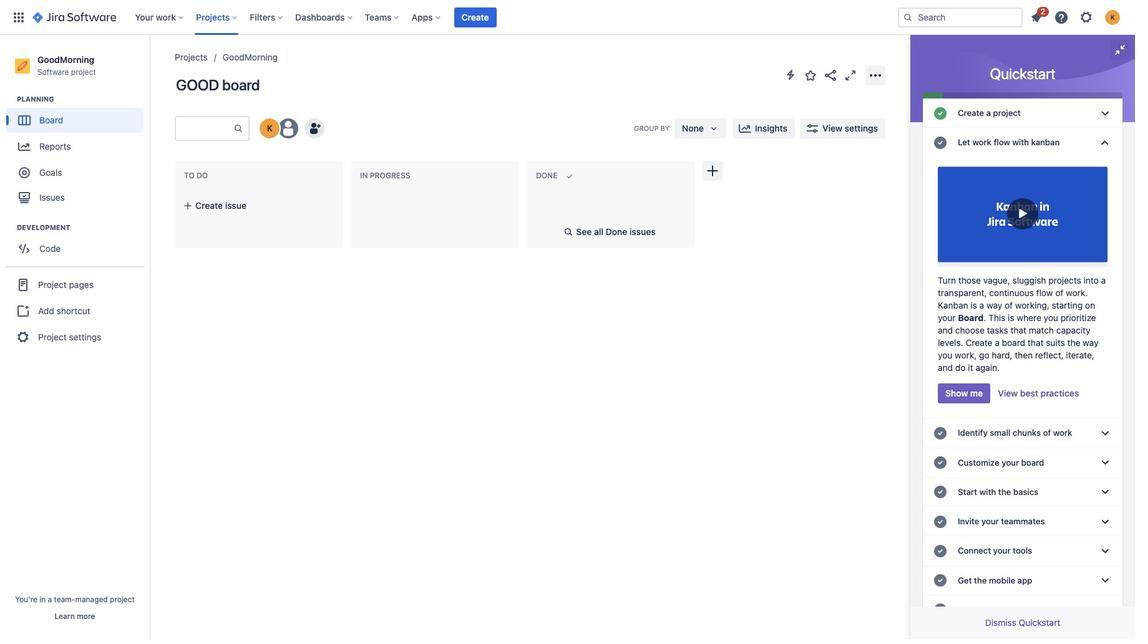 Task type: locate. For each thing, give the bounding box(es) containing it.
2 vertical spatial work
[[1054, 429, 1073, 439]]

transparent,
[[938, 288, 987, 299]]

that down where
[[1011, 326, 1027, 336]]

with inside let work flow with kanban dropdown button
[[1013, 137, 1029, 147]]

chevron image inside identify small chunks of work dropdown button
[[1098, 426, 1113, 441]]

view
[[823, 123, 843, 134], [998, 389, 1018, 399]]

create for create issue
[[195, 200, 223, 211]]

0 vertical spatial done
[[536, 171, 558, 181]]

0 vertical spatial is
[[971, 301, 978, 311]]

1 vertical spatial the
[[999, 487, 1011, 497]]

the right get
[[974, 576, 987, 586]]

goodmorning
[[223, 52, 278, 62], [37, 54, 94, 65]]

work inside popup button
[[156, 12, 176, 22]]

1 vertical spatial chevron image
[[1098, 515, 1113, 530]]

4 checked image from the top
[[933, 574, 948, 589]]

projects up projects link
[[196, 12, 230, 22]]

checked image for identify
[[933, 426, 948, 441]]

work right let
[[973, 137, 992, 147]]

2 vertical spatial of
[[1043, 429, 1051, 439]]

checked image left let
[[933, 135, 948, 150]]

your for connect
[[994, 546, 1011, 556]]

done inside 'link'
[[606, 227, 628, 237]]

5 checked image from the top
[[933, 603, 948, 618]]

group containing board
[[6, 94, 149, 214]]

flow down create a project
[[994, 137, 1011, 147]]

chevron image inside the create a project dropdown button
[[1098, 106, 1113, 121]]

project down add
[[38, 332, 67, 343]]

1 vertical spatial that
[[1028, 338, 1044, 349]]

chevron image for create a project
[[1098, 106, 1113, 121]]

2 project from the top
[[38, 332, 67, 343]]

group
[[634, 124, 659, 132]]

sluggish
[[1013, 276, 1047, 286]]

customize your board
[[958, 458, 1045, 468]]

4 checked image from the top
[[933, 544, 948, 559]]

a up let work flow with kanban
[[987, 108, 991, 118]]

you up match
[[1044, 313, 1059, 324]]

goodmorning link
[[223, 50, 278, 65]]

0 horizontal spatial work
[[156, 12, 176, 22]]

projects link
[[175, 50, 208, 65]]

3 chevron image from the top
[[1098, 603, 1113, 618]]

checked image left create a project
[[933, 106, 948, 121]]

teams
[[365, 12, 392, 22]]

progress bar
[[923, 92, 1123, 99]]

0 vertical spatial view
[[823, 123, 843, 134]]

project inside goodmorning software project
[[71, 67, 96, 77]]

your left tools
[[994, 546, 1011, 556]]

primary element
[[7, 0, 888, 35]]

0 horizontal spatial the
[[974, 576, 987, 586]]

flow inside dropdown button
[[994, 137, 1011, 147]]

checked image for find
[[933, 603, 948, 618]]

0 vertical spatial and
[[938, 326, 953, 336]]

apps
[[412, 12, 433, 22]]

board down goodmorning link
[[222, 76, 260, 94]]

with left kanban at the right top of page
[[1013, 137, 1029, 147]]

0 vertical spatial of
[[1056, 288, 1064, 299]]

2 horizontal spatial the
[[1068, 338, 1081, 349]]

0 horizontal spatial goodmorning
[[37, 54, 94, 65]]

projects up good
[[175, 52, 208, 62]]

quickstart right the dismiss
[[1019, 618, 1061, 629]]

0 vertical spatial settings
[[845, 123, 878, 134]]

and
[[938, 326, 953, 336], [938, 363, 953, 374]]

connect
[[958, 546, 991, 556]]

1 vertical spatial board
[[1002, 338, 1026, 349]]

code link
[[6, 237, 144, 262]]

checked image left customize
[[933, 456, 948, 471]]

add people image
[[307, 121, 322, 136]]

sidebar element
[[0, 35, 150, 640]]

0 vertical spatial flow
[[994, 137, 1011, 147]]

project
[[38, 280, 67, 290], [38, 332, 67, 343]]

2
[[1041, 7, 1046, 16]]

chevron image
[[1098, 135, 1113, 150], [1098, 515, 1113, 530], [1098, 603, 1113, 618]]

chevron image inside start with the basics dropdown button
[[1098, 485, 1113, 500]]

that
[[1011, 326, 1027, 336], [1028, 338, 1044, 349]]

work.
[[1066, 288, 1088, 299]]

2 vertical spatial the
[[974, 576, 987, 586]]

show me
[[946, 389, 983, 399]]

0 vertical spatial group
[[6, 94, 149, 214]]

3 checked image from the top
[[933, 485, 948, 500]]

code
[[39, 243, 61, 254]]

1 vertical spatial way
[[1083, 338, 1099, 349]]

identify
[[958, 429, 988, 439]]

1 vertical spatial project
[[38, 332, 67, 343]]

chevron image for teammates
[[1098, 515, 1113, 530]]

1 horizontal spatial flow
[[1037, 288, 1053, 299]]

settings
[[845, 123, 878, 134], [69, 332, 101, 343]]

1 horizontal spatial way
[[1083, 338, 1099, 349]]

starting
[[1052, 301, 1083, 311]]

0 vertical spatial chevron image
[[1098, 135, 1113, 150]]

invite
[[958, 517, 980, 527]]

team-
[[54, 596, 75, 605]]

2 checked image from the top
[[933, 426, 948, 441]]

2 chevron image from the top
[[1098, 515, 1113, 530]]

those
[[959, 276, 981, 286]]

your work button
[[131, 7, 189, 27]]

more image
[[868, 68, 883, 83]]

1 vertical spatial project
[[993, 108, 1021, 118]]

flow inside turn those vague, sluggish projects into a transparent, continuous flow of work. kanban is a way of working, starting on your
[[1037, 288, 1053, 299]]

project up let work flow with kanban
[[993, 108, 1021, 118]]

a down tasks
[[995, 338, 1000, 349]]

banner
[[0, 0, 1136, 35]]

1 vertical spatial quickstart
[[1019, 618, 1061, 629]]

0 vertical spatial board
[[222, 76, 260, 94]]

your right invite in the bottom of the page
[[982, 517, 999, 527]]

checked image left get
[[933, 574, 948, 589]]

0 vertical spatial you
[[1044, 313, 1059, 324]]

is
[[971, 301, 978, 311], [1008, 313, 1015, 324]]

your work
[[135, 12, 176, 22]]

view best practices
[[998, 389, 1079, 399]]

1 vertical spatial of
[[1005, 301, 1013, 311]]

project up 'planning' heading
[[71, 67, 96, 77]]

project up add
[[38, 280, 67, 290]]

0 vertical spatial board
[[39, 115, 63, 125]]

chevron image inside let work flow with kanban dropdown button
[[1098, 135, 1113, 150]]

your
[[135, 12, 154, 22]]

goals link
[[6, 161, 144, 186]]

checked image inside customize your board dropdown button
[[933, 456, 948, 471]]

1 chevron image from the top
[[1098, 106, 1113, 121]]

1 horizontal spatial work
[[973, 137, 992, 147]]

goodmorning up software
[[37, 54, 94, 65]]

1 checked image from the top
[[933, 135, 948, 150]]

play video image
[[1008, 198, 1039, 230]]

then
[[1015, 350, 1033, 361]]

settings down add shortcut button
[[69, 332, 101, 343]]

project settings
[[38, 332, 101, 343]]

way up this
[[987, 301, 1003, 311]]

2 vertical spatial board
[[1022, 458, 1045, 468]]

create right apps popup button
[[462, 12, 489, 22]]

issues link
[[6, 186, 144, 210]]

board up "then"
[[1002, 338, 1026, 349]]

checked image left start on the bottom right of page
[[933, 485, 948, 500]]

0 vertical spatial work
[[156, 12, 176, 22]]

of inside dropdown button
[[1043, 429, 1051, 439]]

add shortcut button
[[5, 299, 145, 324]]

1 vertical spatial projects
[[175, 52, 208, 62]]

create column image
[[705, 164, 720, 179]]

1 vertical spatial view
[[998, 389, 1018, 399]]

way up iterate,
[[1083, 338, 1099, 349]]

1 horizontal spatial board
[[958, 313, 984, 324]]

create inside dropdown button
[[958, 108, 984, 118]]

create issue
[[195, 200, 247, 211]]

you
[[1044, 313, 1059, 324], [938, 350, 953, 361]]

identify small chunks of work button
[[923, 419, 1123, 449]]

checked image left invite in the bottom of the page
[[933, 515, 948, 530]]

1 horizontal spatial with
[[1013, 137, 1029, 147]]

create up go
[[966, 338, 993, 349]]

and left do
[[938, 363, 953, 374]]

banner containing your work
[[0, 0, 1136, 35]]

chevron image inside find help dropdown button
[[1098, 603, 1113, 618]]

apps button
[[408, 7, 445, 27]]

this
[[989, 313, 1006, 324]]

1 vertical spatial board
[[958, 313, 984, 324]]

good board
[[176, 76, 260, 94]]

dismiss quickstart
[[986, 618, 1061, 629]]

it
[[968, 363, 974, 374]]

1 vertical spatial with
[[980, 487, 997, 497]]

project right the managed at the bottom of page
[[110, 596, 135, 605]]

0 vertical spatial way
[[987, 301, 1003, 311]]

0 vertical spatial with
[[1013, 137, 1029, 147]]

group by
[[634, 124, 670, 132]]

1 project from the top
[[38, 280, 67, 290]]

0 horizontal spatial is
[[971, 301, 978, 311]]

0 vertical spatial project
[[38, 280, 67, 290]]

chunks
[[1013, 429, 1041, 439]]

1 vertical spatial and
[[938, 363, 953, 374]]

settings for project settings
[[69, 332, 101, 343]]

tasks
[[987, 326, 1009, 336]]

1 horizontal spatial goodmorning
[[223, 52, 278, 62]]

0 vertical spatial the
[[1068, 338, 1081, 349]]

the left the basics
[[999, 487, 1011, 497]]

create up let
[[958, 108, 984, 118]]

search image
[[903, 12, 913, 22]]

your down identify small chunks of work
[[1002, 458, 1020, 468]]

jira software image
[[32, 10, 116, 25], [32, 10, 116, 25]]

work right your
[[156, 12, 176, 22]]

settings inside view settings 'button'
[[845, 123, 878, 134]]

choose
[[956, 326, 985, 336]]

customize
[[958, 458, 1000, 468]]

chevron image inside customize your board dropdown button
[[1098, 456, 1113, 471]]

board down chunks
[[1022, 458, 1045, 468]]

board down planning
[[39, 115, 63, 125]]

quickstart
[[990, 65, 1056, 82], [1019, 618, 1061, 629]]

chevron image inside connect your tools dropdown button
[[1098, 544, 1113, 559]]

a inside . this is where you prioritize and choose tasks that match capacity levels. create a board that suits the way you work, go hard, then reflect, iterate, and do it again.
[[995, 338, 1000, 349]]

2 horizontal spatial work
[[1054, 429, 1073, 439]]

chevron image for customize your board
[[1098, 456, 1113, 471]]

1 vertical spatial is
[[1008, 313, 1015, 324]]

3 checked image from the top
[[933, 515, 948, 530]]

into
[[1084, 276, 1099, 286]]

is right this
[[1008, 313, 1015, 324]]

0 horizontal spatial that
[[1011, 326, 1027, 336]]

chevron image for start with the basics
[[1098, 485, 1113, 500]]

0 horizontal spatial project
[[71, 67, 96, 77]]

create
[[462, 12, 489, 22], [958, 108, 984, 118], [195, 200, 223, 211], [966, 338, 993, 349]]

projects inside popup button
[[196, 12, 230, 22]]

goodmorning software project
[[37, 54, 96, 77]]

. this is where you prioritize and choose tasks that match capacity levels. create a board that suits the way you work, go hard, then reflect, iterate, and do it again.
[[938, 313, 1099, 374]]

filters
[[250, 12, 275, 22]]

your for invite
[[982, 517, 999, 527]]

connect your tools button
[[923, 537, 1123, 567]]

settings image
[[1079, 10, 1094, 25]]

goal image
[[19, 167, 30, 179]]

1 horizontal spatial is
[[1008, 313, 1015, 324]]

view left the best
[[998, 389, 1018, 399]]

checked image left connect
[[933, 544, 948, 559]]

1 horizontal spatial project
[[110, 596, 135, 605]]

chevron image inside invite your teammates dropdown button
[[1098, 515, 1113, 530]]

add shortcut
[[38, 306, 90, 316]]

your profile and settings image
[[1106, 10, 1121, 25]]

create for create
[[462, 12, 489, 22]]

turn
[[938, 276, 956, 286]]

0 vertical spatial project
[[71, 67, 96, 77]]

project pages
[[38, 280, 94, 290]]

board up choose
[[958, 313, 984, 324]]

sidebar navigation image
[[136, 50, 164, 75]]

create left issue
[[195, 200, 223, 211]]

2 vertical spatial project
[[110, 596, 135, 605]]

3 chevron image from the top
[[1098, 456, 1113, 471]]

1 vertical spatial flow
[[1037, 288, 1053, 299]]

is inside turn those vague, sluggish projects into a transparent, continuous flow of work. kanban is a way of working, starting on your
[[971, 301, 978, 311]]

project inside dropdown button
[[993, 108, 1021, 118]]

the
[[1068, 338, 1081, 349], [999, 487, 1011, 497], [974, 576, 987, 586]]

2 horizontal spatial project
[[993, 108, 1021, 118]]

0 horizontal spatial board
[[39, 115, 63, 125]]

show
[[946, 389, 968, 399]]

your for customize
[[1002, 458, 1020, 468]]

projects
[[196, 12, 230, 22], [175, 52, 208, 62]]

is down transparent, on the top of page
[[971, 301, 978, 311]]

1 vertical spatial group
[[5, 267, 145, 355]]

learn more button
[[55, 612, 95, 622]]

goodmorning down filters
[[223, 52, 278, 62]]

done
[[536, 171, 558, 181], [606, 227, 628, 237]]

a inside the create a project dropdown button
[[987, 108, 991, 118]]

1 horizontal spatial done
[[606, 227, 628, 237]]

1 vertical spatial work
[[973, 137, 992, 147]]

goodmorning inside goodmorning software project
[[37, 54, 94, 65]]

your down kanban
[[938, 313, 956, 324]]

checked image inside connect your tools dropdown button
[[933, 544, 948, 559]]

work right chunks
[[1054, 429, 1073, 439]]

teams button
[[361, 7, 404, 27]]

projects for projects popup button
[[196, 12, 230, 22]]

2 vertical spatial chevron image
[[1098, 603, 1113, 618]]

2 checked image from the top
[[933, 456, 948, 471]]

create button
[[454, 7, 497, 27]]

checked image left the "identify"
[[933, 426, 948, 441]]

is inside . this is where you prioritize and choose tasks that match capacity levels. create a board that suits the way you work, go hard, then reflect, iterate, and do it again.
[[1008, 313, 1015, 324]]

0 horizontal spatial you
[[938, 350, 953, 361]]

managed
[[75, 596, 108, 605]]

6 chevron image from the top
[[1098, 574, 1113, 589]]

the down 'capacity'
[[1068, 338, 1081, 349]]

0 horizontal spatial with
[[980, 487, 997, 497]]

0 horizontal spatial way
[[987, 301, 1003, 311]]

that down match
[[1028, 338, 1044, 349]]

1 horizontal spatial the
[[999, 487, 1011, 497]]

work for let
[[973, 137, 992, 147]]

again.
[[976, 363, 1000, 374]]

me
[[971, 389, 983, 399]]

of right chunks
[[1043, 429, 1051, 439]]

chevron image inside get the mobile app dropdown button
[[1098, 574, 1113, 589]]

1 horizontal spatial settings
[[845, 123, 878, 134]]

a up .
[[980, 301, 985, 311]]

enter full screen image
[[843, 68, 858, 83]]

to do
[[184, 171, 208, 181]]

let work flow with kanban
[[958, 137, 1060, 147]]

you down levels.
[[938, 350, 953, 361]]

1 checked image from the top
[[933, 106, 948, 121]]

settings for view settings
[[845, 123, 878, 134]]

way inside turn those vague, sluggish projects into a transparent, continuous flow of work. kanban is a way of working, starting on your
[[987, 301, 1003, 311]]

checked image
[[933, 106, 948, 121], [933, 426, 948, 441], [933, 485, 948, 500], [933, 574, 948, 589]]

4 chevron image from the top
[[1098, 485, 1113, 500]]

1 horizontal spatial view
[[998, 389, 1018, 399]]

checked image for get
[[933, 574, 948, 589]]

with right start on the bottom right of page
[[980, 487, 997, 497]]

1 vertical spatial settings
[[69, 332, 101, 343]]

goodmorning for goodmorning software project
[[37, 54, 94, 65]]

where
[[1017, 313, 1042, 324]]

0 vertical spatial that
[[1011, 326, 1027, 336]]

pages
[[69, 280, 94, 290]]

checked image
[[933, 135, 948, 150], [933, 456, 948, 471], [933, 515, 948, 530], [933, 544, 948, 559], [933, 603, 948, 618]]

settings inside 'project settings' link
[[69, 332, 101, 343]]

a right "in"
[[48, 596, 52, 605]]

minimize image
[[1113, 42, 1128, 57]]

Search this board text field
[[176, 117, 233, 140]]

0 horizontal spatial flow
[[994, 137, 1011, 147]]

1 vertical spatial done
[[606, 227, 628, 237]]

planning heading
[[17, 94, 149, 104]]

0 vertical spatial projects
[[196, 12, 230, 22]]

group
[[6, 94, 149, 214], [5, 267, 145, 355]]

invite your teammates button
[[923, 508, 1123, 537]]

with
[[1013, 137, 1029, 147], [980, 487, 997, 497]]

the inside . this is where you prioritize and choose tasks that match capacity levels. create a board that suits the way you work, go hard, then reflect, iterate, and do it again.
[[1068, 338, 1081, 349]]

levels.
[[938, 338, 964, 349]]

2 chevron image from the top
[[1098, 426, 1113, 441]]

and up levels.
[[938, 326, 953, 336]]

view right the view settings image
[[823, 123, 843, 134]]

of down projects
[[1056, 288, 1064, 299]]

checked image left find
[[933, 603, 948, 618]]

flow up the working,
[[1037, 288, 1053, 299]]

quickstart up the create a project dropdown button
[[990, 65, 1056, 82]]

view for view settings
[[823, 123, 843, 134]]

0 horizontal spatial settings
[[69, 332, 101, 343]]

5 chevron image from the top
[[1098, 544, 1113, 559]]

view inside 'button'
[[823, 123, 843, 134]]

match
[[1029, 326, 1054, 336]]

work for your
[[156, 12, 176, 22]]

1 chevron image from the top
[[1098, 135, 1113, 150]]

0 horizontal spatial view
[[823, 123, 843, 134]]

create inside "primary" element
[[462, 12, 489, 22]]

of down the continuous
[[1005, 301, 1013, 311]]

do
[[956, 363, 966, 374]]

chevron image
[[1098, 106, 1113, 121], [1098, 426, 1113, 441], [1098, 456, 1113, 471], [1098, 485, 1113, 500], [1098, 544, 1113, 559], [1098, 574, 1113, 589]]

settings right the view settings image
[[845, 123, 878, 134]]

1 horizontal spatial of
[[1043, 429, 1051, 439]]



Task type: describe. For each thing, give the bounding box(es) containing it.
projects button
[[192, 7, 242, 27]]

kanban
[[1032, 137, 1060, 147]]

identify small chunks of work
[[958, 429, 1073, 439]]

goodmorning for goodmorning
[[223, 52, 278, 62]]

teammates
[[1002, 517, 1045, 527]]

let work flow with kanban button
[[923, 128, 1123, 158]]

view settings
[[823, 123, 878, 134]]

a inside sidebar element
[[48, 596, 52, 605]]

find help
[[958, 605, 994, 615]]

with inside start with the basics dropdown button
[[980, 487, 997, 497]]

work,
[[955, 350, 977, 361]]

mobile
[[989, 576, 1016, 586]]

1 horizontal spatial that
[[1028, 338, 1044, 349]]

the inside dropdown button
[[999, 487, 1011, 497]]

checked image for invite
[[933, 515, 948, 530]]

in progress
[[360, 171, 411, 181]]

view best practices link
[[997, 384, 1081, 404]]

see
[[576, 227, 592, 237]]

reflect,
[[1036, 350, 1064, 361]]

by
[[661, 124, 670, 132]]

chevron image for identify small chunks of work
[[1098, 426, 1113, 441]]

create issue button
[[178, 195, 340, 217]]

help image
[[1054, 10, 1069, 25]]

software
[[37, 67, 69, 77]]

get the mobile app
[[958, 576, 1033, 586]]

project for project settings
[[38, 332, 67, 343]]

kanban
[[938, 301, 969, 311]]

practices
[[1041, 389, 1079, 399]]

all
[[594, 227, 604, 237]]

connect your tools
[[958, 546, 1033, 556]]

a right into
[[1102, 276, 1106, 286]]

find help button
[[923, 596, 1123, 626]]

learn
[[55, 612, 75, 622]]

checked image for start
[[933, 485, 948, 500]]

0 vertical spatial quickstart
[[990, 65, 1056, 82]]

development
[[17, 224, 70, 232]]

checked image for connect
[[933, 544, 948, 559]]

view settings image
[[805, 121, 820, 136]]

dashboards button
[[292, 7, 357, 27]]

board link
[[6, 108, 144, 133]]

dismiss quickstart link
[[986, 618, 1061, 629]]

view settings button
[[800, 119, 886, 139]]

filters button
[[246, 7, 288, 27]]

invite your teammates
[[958, 517, 1045, 527]]

project for project pages
[[38, 280, 67, 290]]

create for create a project
[[958, 108, 984, 118]]

progress
[[370, 171, 411, 181]]

show me button
[[938, 384, 991, 404]]

video poster image
[[938, 163, 1108, 267]]

appswitcher icon image
[[11, 10, 26, 25]]

your inside turn those vague, sluggish projects into a transparent, continuous flow of work. kanban is a way of working, starting on your
[[938, 313, 956, 324]]

issues
[[39, 192, 65, 203]]

1 vertical spatial you
[[938, 350, 953, 361]]

app
[[1018, 576, 1033, 586]]

checked image for let
[[933, 135, 948, 150]]

automations menu button icon image
[[783, 67, 798, 82]]

small
[[990, 429, 1011, 439]]

board inside . this is where you prioritize and choose tasks that match capacity levels. create a board that suits the way you work, go hard, then reflect, iterate, and do it again.
[[1002, 338, 1026, 349]]

vague,
[[984, 276, 1011, 286]]

project for create
[[993, 108, 1021, 118]]

get
[[958, 576, 972, 586]]

on
[[1086, 301, 1096, 311]]

do
[[197, 171, 208, 181]]

0 horizontal spatial done
[[536, 171, 558, 181]]

in
[[39, 596, 46, 605]]

insights button
[[733, 119, 795, 139]]

shortcut
[[57, 306, 90, 316]]

board inside customize your board dropdown button
[[1022, 458, 1045, 468]]

2 and from the top
[[938, 363, 953, 374]]

star good board image
[[803, 68, 818, 83]]

notifications image
[[1029, 10, 1044, 25]]

1 horizontal spatial you
[[1044, 313, 1059, 324]]

.
[[984, 313, 987, 324]]

project for goodmorning
[[71, 67, 96, 77]]

0 horizontal spatial of
[[1005, 301, 1013, 311]]

you're in a team-managed project
[[15, 596, 135, 605]]

reports link
[[6, 133, 144, 161]]

add
[[38, 306, 54, 316]]

let
[[958, 137, 971, 147]]

customize your board button
[[923, 449, 1123, 478]]

checked image for customize
[[933, 456, 948, 471]]

good
[[176, 76, 219, 94]]

chevron image for connect your tools
[[1098, 544, 1113, 559]]

view for view best practices
[[998, 389, 1018, 399]]

continuous
[[990, 288, 1034, 299]]

prioritize
[[1061, 313, 1097, 324]]

development image
[[2, 220, 17, 235]]

tools
[[1013, 546, 1033, 556]]

find
[[958, 605, 975, 615]]

capacity
[[1057, 326, 1091, 336]]

to
[[184, 171, 195, 181]]

Search field
[[898, 7, 1023, 27]]

create inside . this is where you prioritize and choose tasks that match capacity levels. create a board that suits the way you work, go hard, then reflect, iterate, and do it again.
[[966, 338, 993, 349]]

best
[[1021, 389, 1039, 399]]

iterate,
[[1067, 350, 1095, 361]]

start with the basics
[[958, 487, 1039, 497]]

none button
[[675, 119, 727, 139]]

projects for projects link
[[175, 52, 208, 62]]

turn those vague, sluggish projects into a transparent, continuous flow of work. kanban is a way of working, starting on your
[[938, 276, 1106, 324]]

2 horizontal spatial of
[[1056, 288, 1064, 299]]

create a project button
[[923, 99, 1123, 128]]

working,
[[1016, 301, 1050, 311]]

the inside dropdown button
[[974, 576, 987, 586]]

in
[[360, 171, 368, 181]]

you're
[[15, 596, 37, 605]]

suits
[[1046, 338, 1065, 349]]

dashboards
[[295, 12, 345, 22]]

group containing project pages
[[5, 267, 145, 355]]

hard,
[[992, 350, 1013, 361]]

code group
[[6, 223, 149, 265]]

start with the basics button
[[923, 478, 1123, 508]]

planning
[[17, 95, 54, 103]]

help
[[977, 605, 994, 615]]

way inside . this is where you prioritize and choose tasks that match capacity levels. create a board that suits the way you work, go hard, then reflect, iterate, and do it again.
[[1083, 338, 1099, 349]]

chevron image for get the mobile app
[[1098, 574, 1113, 589]]

development heading
[[17, 223, 149, 233]]

checked image for create
[[933, 106, 948, 121]]

planning image
[[2, 92, 17, 107]]

1 and from the top
[[938, 326, 953, 336]]

board inside group
[[39, 115, 63, 125]]

chevron image for flow
[[1098, 135, 1113, 150]]



Task type: vqa. For each thing, say whether or not it's contained in the screenshot.
28,
no



